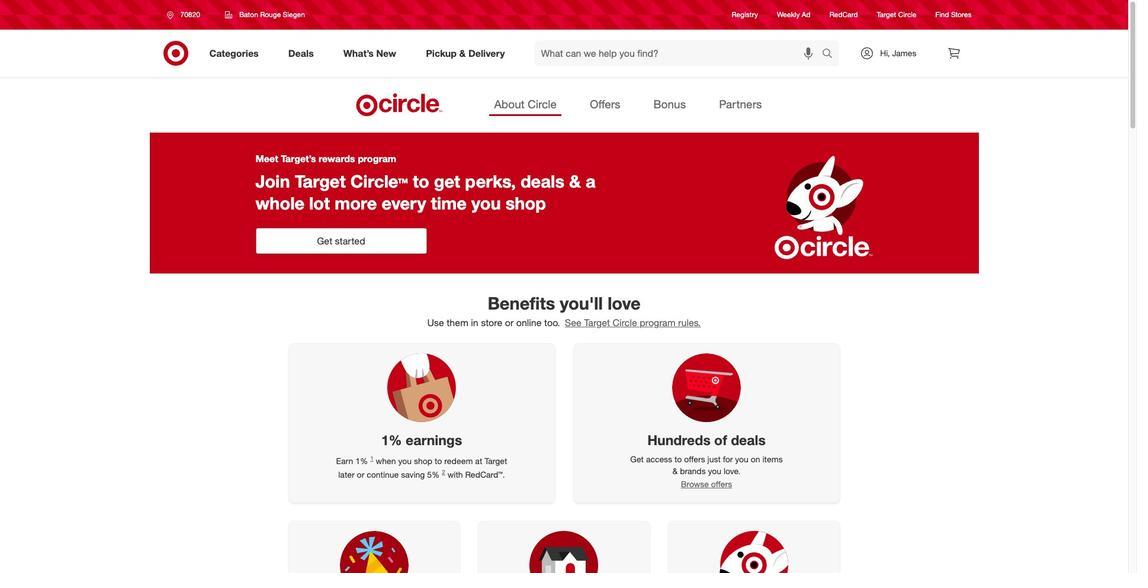 Task type: vqa. For each thing, say whether or not it's contained in the screenshot.
The $103.36 Total 4 Items
no



Task type: locate. For each thing, give the bounding box(es) containing it.
in
[[471, 317, 478, 329]]

target up lot
[[295, 171, 346, 192]]

target inside benefits you'll love use them in store or online too. see target circle program rules.
[[584, 317, 610, 329]]

rewards
[[319, 153, 355, 165]]

circle
[[898, 10, 917, 19], [528, 97, 557, 111], [613, 317, 637, 329]]

get started button
[[256, 228, 427, 254]]

perks,
[[465, 171, 516, 192]]

bonus link
[[649, 94, 691, 116]]

ad
[[802, 10, 811, 19]]

1 horizontal spatial to
[[435, 456, 442, 466]]

1 horizontal spatial circle
[[613, 317, 637, 329]]

program inside meet target's rewards program join target circle™ to get perks, deals & a whole lot more every time you shop
[[358, 153, 396, 165]]

1 horizontal spatial &
[[569, 171, 581, 192]]

1 vertical spatial program
[[640, 317, 676, 329]]

shop inside meet target's rewards program join target circle™ to get perks, deals & a whole lot more every time you shop
[[506, 192, 546, 214]]

to up 2
[[435, 456, 442, 466]]

1 vertical spatial you
[[398, 456, 412, 466]]

target circle link
[[877, 10, 917, 20]]

just
[[708, 454, 721, 464]]

1 vertical spatial shop
[[414, 456, 432, 466]]

benefits
[[488, 293, 555, 314]]

0 vertical spatial &
[[459, 47, 466, 59]]

program
[[358, 153, 396, 165], [640, 317, 676, 329]]

find stores link
[[936, 10, 972, 20]]

1 horizontal spatial get
[[630, 454, 644, 464]]

siegen
[[283, 10, 305, 19]]

0 horizontal spatial get
[[317, 235, 332, 247]]

1 horizontal spatial you
[[471, 192, 501, 214]]

program left rules.
[[640, 317, 676, 329]]

access
[[646, 454, 672, 464]]

0 horizontal spatial or
[[357, 469, 364, 479]]

browse offers link
[[681, 479, 732, 489]]

you
[[471, 192, 501, 214], [398, 456, 412, 466]]

0 vertical spatial or
[[505, 317, 514, 329]]

weekly
[[777, 10, 800, 19]]

partners
[[719, 97, 762, 111]]

2 vertical spatial circle
[[613, 317, 637, 329]]

0 vertical spatial program
[[358, 153, 396, 165]]

& right pickup
[[459, 47, 466, 59]]

circle down the love
[[613, 317, 637, 329]]

2 link
[[442, 468, 445, 475]]

about
[[494, 97, 525, 111]]

benefits you'll love use them in store or online too. see target circle program rules.
[[427, 293, 701, 329]]

later
[[338, 469, 355, 479]]

shop down deals
[[506, 192, 546, 214]]

you up saving on the left bottom
[[398, 456, 412, 466]]

0 vertical spatial you
[[471, 192, 501, 214]]

circle right about
[[528, 97, 557, 111]]

0 horizontal spatial shop
[[414, 456, 432, 466]]

deals link
[[278, 40, 329, 66]]

for you on
[[723, 454, 760, 464]]

0 horizontal spatial 1%
[[355, 456, 368, 466]]

0 horizontal spatial to
[[413, 171, 429, 192]]

to left the get
[[413, 171, 429, 192]]

0 horizontal spatial circle
[[528, 97, 557, 111]]

continue
[[367, 469, 399, 479]]

offers down & brands you love.
[[711, 479, 732, 489]]

circle left 'find'
[[898, 10, 917, 19]]

categories link
[[199, 40, 273, 66]]

shop inside when you shop to redeem at target later or continue saving 5%
[[414, 456, 432, 466]]

program up circle™
[[358, 153, 396, 165]]

2 horizontal spatial circle
[[898, 10, 917, 19]]

what's new
[[343, 47, 396, 59]]

pickup & delivery link
[[416, 40, 520, 66]]

1 horizontal spatial or
[[505, 317, 514, 329]]

0 vertical spatial offers
[[684, 454, 705, 464]]

find stores
[[936, 10, 972, 19]]

0 horizontal spatial program
[[358, 153, 396, 165]]

earnings
[[406, 432, 462, 449]]

saving
[[401, 469, 425, 479]]

0 vertical spatial circle
[[898, 10, 917, 19]]

target right at
[[485, 456, 507, 466]]

you inside meet target's rewards program join target circle™ to get perks, deals & a whole lot more every time you shop
[[471, 192, 501, 214]]

get left 'access'
[[630, 454, 644, 464]]

get inside hundreds of deals get access to offers just for you on items & brands you love. browse offers
[[630, 454, 644, 464]]

target circle logo image
[[354, 92, 445, 117]]

get left the started in the top of the page
[[317, 235, 332, 247]]

browse
[[681, 479, 709, 489]]

hundreds of deals get access to offers just for you on items & brands you love. browse offers
[[630, 432, 783, 489]]

to inside meet target's rewards program join target circle™ to get perks, deals & a whole lot more every time you shop
[[413, 171, 429, 192]]

& brands you love.
[[673, 466, 741, 476]]

stores
[[951, 10, 972, 19]]

1 vertical spatial get
[[630, 454, 644, 464]]

What can we help you find? suggestions appear below search field
[[534, 40, 825, 66]]

shop up saving on the left bottom
[[414, 456, 432, 466]]

get
[[434, 171, 460, 192]]

you'll
[[560, 293, 603, 314]]

hi,
[[880, 48, 890, 58]]

1 vertical spatial 1%
[[355, 456, 368, 466]]

or right later
[[357, 469, 364, 479]]

meet target's rewards program join target circle™ to get perks, deals & a whole lot more every time you shop
[[256, 153, 596, 214]]

1% inside 'earn 1% 1'
[[355, 456, 368, 466]]

1 vertical spatial or
[[357, 469, 364, 479]]

store
[[481, 317, 502, 329]]

time
[[431, 192, 467, 214]]

to right 'access'
[[675, 454, 682, 464]]

join
[[256, 171, 290, 192]]

new
[[376, 47, 396, 59]]

offers up & brands you love.
[[684, 454, 705, 464]]

rouge
[[260, 10, 281, 19]]

or
[[505, 317, 514, 329], [357, 469, 364, 479]]

2
[[442, 468, 445, 475]]

about circle link
[[490, 94, 561, 116]]

2 horizontal spatial to
[[675, 454, 682, 464]]

& left 'a'
[[569, 171, 581, 192]]

offers
[[590, 97, 621, 111]]

1 vertical spatial circle
[[528, 97, 557, 111]]

target inside meet target's rewards program join target circle™ to get perks, deals & a whole lot more every time you shop
[[295, 171, 346, 192]]

pickup & delivery
[[426, 47, 505, 59]]

to inside hundreds of deals get access to offers just for you on items & brands you love. browse offers
[[675, 454, 682, 464]]

1
[[370, 455, 374, 462]]

or inside benefits you'll love use them in store or online too. see target circle program rules.
[[505, 317, 514, 329]]

or right store
[[505, 317, 514, 329]]

1%
[[381, 432, 402, 449], [355, 456, 368, 466]]

1 vertical spatial &
[[569, 171, 581, 192]]

earn 1% 1
[[336, 455, 374, 466]]

0 vertical spatial 1%
[[381, 432, 402, 449]]

you down perks,
[[471, 192, 501, 214]]

what's new link
[[333, 40, 411, 66]]

circle™
[[351, 171, 408, 192]]

see
[[565, 317, 582, 329]]

1 horizontal spatial shop
[[506, 192, 546, 214]]

0 vertical spatial get
[[317, 235, 332, 247]]

1 vertical spatial offers
[[711, 479, 732, 489]]

offers
[[684, 454, 705, 464], [711, 479, 732, 489]]

1 link
[[370, 455, 374, 462]]

with
[[448, 469, 463, 479]]

1% left 1 in the left of the page
[[355, 456, 368, 466]]

whole
[[256, 192, 304, 214]]

0 vertical spatial shop
[[506, 192, 546, 214]]

to
[[413, 171, 429, 192], [675, 454, 682, 464], [435, 456, 442, 466]]

redcard link
[[830, 10, 858, 20]]

deals
[[288, 47, 314, 59]]

target right see
[[584, 317, 610, 329]]

0 horizontal spatial you
[[398, 456, 412, 466]]

shop
[[506, 192, 546, 214], [414, 456, 432, 466]]

weekly ad
[[777, 10, 811, 19]]

1% up when
[[381, 432, 402, 449]]

1 horizontal spatial program
[[640, 317, 676, 329]]



Task type: describe. For each thing, give the bounding box(es) containing it.
categories
[[209, 47, 259, 59]]

baton rouge siegen button
[[217, 4, 313, 25]]

5%
[[427, 469, 440, 479]]

70820
[[180, 10, 200, 19]]

about circle
[[494, 97, 557, 111]]

partners link
[[714, 94, 767, 116]]

them
[[447, 317, 468, 329]]

1% earnings
[[381, 432, 462, 449]]

love
[[608, 293, 641, 314]]

redeem
[[444, 456, 473, 466]]

items
[[763, 454, 783, 464]]

redcard™.
[[465, 469, 505, 479]]

earn
[[336, 456, 353, 466]]

more
[[335, 192, 377, 214]]

circle for about circle
[[528, 97, 557, 111]]

when you shop to redeem at target later or continue saving 5%
[[338, 456, 507, 479]]

lot
[[309, 192, 330, 214]]

redcard
[[830, 10, 858, 19]]

registry
[[732, 10, 758, 19]]

too.
[[544, 317, 560, 329]]

baton rouge siegen
[[239, 10, 305, 19]]

target up hi,
[[877, 10, 896, 19]]

hundreds
[[647, 432, 711, 449]]

target inside when you shop to redeem at target later or continue saving 5%
[[485, 456, 507, 466]]

baton
[[239, 10, 258, 19]]

circle for target circle
[[898, 10, 917, 19]]

0 horizontal spatial &
[[459, 47, 466, 59]]

james
[[892, 48, 917, 58]]

1 horizontal spatial 1%
[[381, 432, 402, 449]]

what's
[[343, 47, 374, 59]]

of deals
[[714, 432, 766, 449]]

70820 button
[[159, 4, 213, 25]]

a
[[586, 171, 596, 192]]

registry link
[[732, 10, 758, 20]]

every
[[382, 192, 426, 214]]

target's
[[281, 153, 316, 165]]

delivery
[[468, 47, 505, 59]]

use
[[427, 317, 444, 329]]

get started
[[317, 235, 365, 247]]

when
[[376, 456, 396, 466]]

program inside benefits you'll love use them in store or online too. see target circle program rules.
[[640, 317, 676, 329]]

circle inside benefits you'll love use them in store or online too. see target circle program rules.
[[613, 317, 637, 329]]

hi, james
[[880, 48, 917, 58]]

search
[[817, 48, 845, 60]]

get inside button
[[317, 235, 332, 247]]

see target circle program rules. link
[[565, 317, 701, 330]]

1 horizontal spatial offers
[[711, 479, 732, 489]]

deals
[[521, 171, 564, 192]]

weekly ad link
[[777, 10, 811, 20]]

to inside when you shop to redeem at target later or continue saving 5%
[[435, 456, 442, 466]]

find
[[936, 10, 949, 19]]

target circle
[[877, 10, 917, 19]]

meet
[[256, 153, 278, 165]]

& inside meet target's rewards program join target circle™ to get perks, deals & a whole lot more every time you shop
[[569, 171, 581, 192]]

0 horizontal spatial offers
[[684, 454, 705, 464]]

you inside when you shop to redeem at target later or continue saving 5%
[[398, 456, 412, 466]]

rules.
[[678, 317, 701, 329]]

started
[[335, 235, 365, 247]]

online
[[516, 317, 542, 329]]

offers link
[[585, 94, 625, 116]]

or inside when you shop to redeem at target later or continue saving 5%
[[357, 469, 364, 479]]

bonus
[[654, 97, 686, 111]]

at
[[475, 456, 482, 466]]

search button
[[817, 40, 845, 69]]



